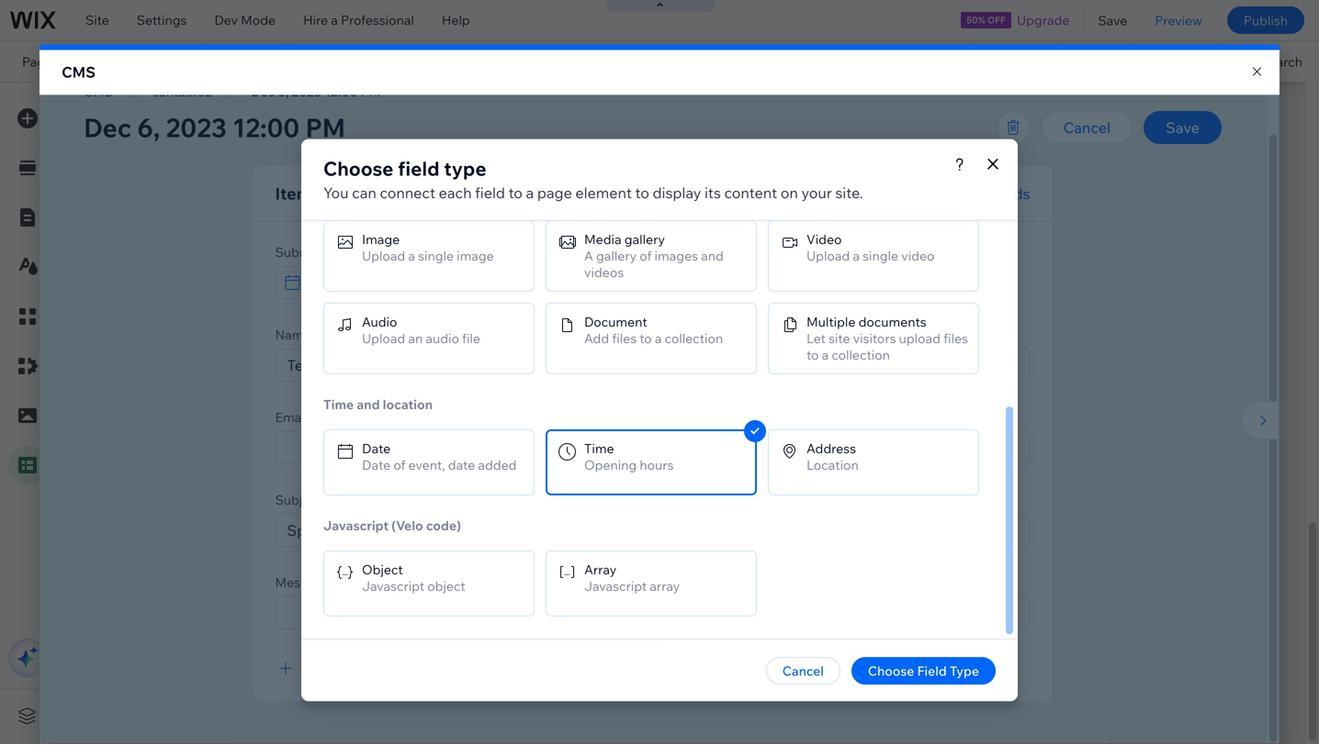 Task type: locate. For each thing, give the bounding box(es) containing it.
form
[[367, 234, 393, 248]]

a inside the "your collections collections created by a site collaborator."
[[388, 168, 395, 184]]

professional
[[341, 12, 414, 28]]

0 vertical spatial cms
[[62, 63, 96, 81]]

your collections collections created by a site collaborator.
[[252, 149, 498, 184]]

a right by
[[388, 168, 395, 184]]

a for hire
[[331, 12, 338, 28]]

submissions
[[396, 234, 459, 248]]

1 horizontal spatial a
[[388, 168, 395, 184]]

save
[[1098, 12, 1127, 28]]

dev mode
[[214, 12, 276, 28]]

1 vertical spatial a
[[388, 168, 395, 184]]

collections
[[282, 149, 350, 165], [252, 168, 319, 184]]

0 vertical spatial a
[[331, 12, 338, 28]]

cms
[[62, 63, 96, 81], [78, 100, 112, 119]]

a
[[331, 12, 338, 28], [388, 168, 395, 184], [407, 708, 414, 724]]

mode
[[241, 12, 276, 28]]

collaborator.
[[423, 168, 498, 184]]

publish
[[1244, 12, 1288, 28]]

2 vertical spatial a
[[407, 708, 414, 724]]

site
[[398, 168, 420, 184]]

projects
[[69, 54, 138, 70]]

0 horizontal spatial a
[[331, 12, 338, 28]]

a right add
[[407, 708, 414, 724]]

cms down site
[[62, 63, 96, 81]]

search
[[1261, 54, 1303, 70]]

cms down the projects
[[78, 100, 112, 119]]

collections down your
[[252, 168, 319, 184]]

upgrade
[[1017, 12, 1070, 28]]

your
[[252, 149, 279, 165]]

a inside button
[[407, 708, 414, 724]]

help
[[442, 12, 470, 28]]

hire
[[303, 12, 328, 28]]

0 vertical spatial collections
[[282, 149, 350, 165]]

hire a professional
[[303, 12, 414, 28]]

a right the hire
[[331, 12, 338, 28]]

collections up created
[[282, 149, 350, 165]]

2 horizontal spatial a
[[407, 708, 414, 724]]

1 vertical spatial collections
[[252, 168, 319, 184]]



Task type: vqa. For each thing, say whether or not it's contained in the screenshot.
Your Collections Collections created by a site collaborator.
yes



Task type: describe. For each thing, give the bounding box(es) containing it.
site
[[85, 12, 109, 28]]

settings
[[137, 12, 187, 28]]

permissions:
[[299, 234, 364, 248]]

created
[[322, 168, 368, 184]]

50% off
[[967, 14, 1006, 26]]

dev
[[214, 12, 238, 28]]

preview
[[1155, 12, 1202, 28]]

add
[[379, 708, 404, 724]]

off
[[987, 14, 1006, 26]]

search button
[[1222, 41, 1319, 82]]

preview button
[[1141, 0, 1216, 40]]

1 vertical spatial cms
[[78, 100, 112, 119]]

add a preset
[[379, 708, 455, 724]]

50%
[[967, 14, 985, 26]]

save button
[[1084, 0, 1141, 40]]

add a preset button
[[379, 708, 455, 725]]

publish button
[[1227, 6, 1304, 34]]

by
[[371, 168, 386, 184]]

contact02
[[299, 216, 360, 232]]

a for add
[[407, 708, 414, 724]]

preset
[[417, 708, 455, 724]]

contact02 permissions: form submissions
[[299, 216, 459, 248]]



